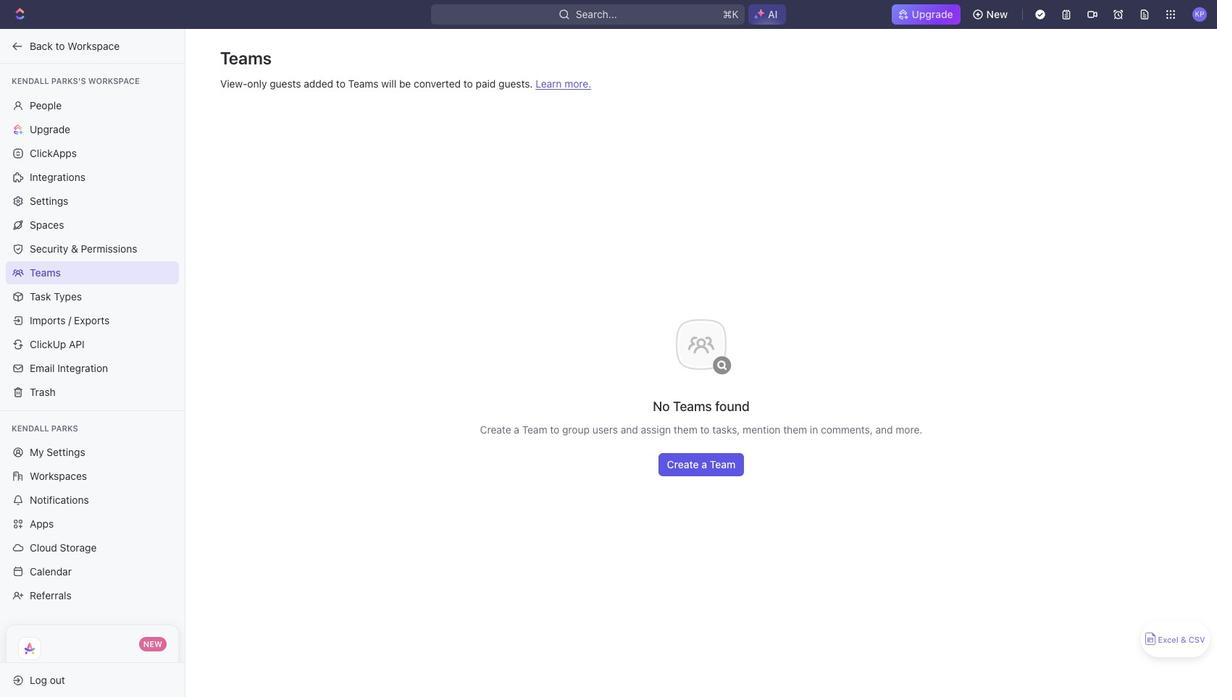 Task type: describe. For each thing, give the bounding box(es) containing it.
my
[[30, 446, 44, 459]]

users
[[593, 424, 618, 436]]

comments,
[[821, 424, 873, 436]]

parks's
[[51, 76, 86, 86]]

found
[[715, 399, 750, 414]]

out
[[50, 674, 65, 687]]

people link
[[6, 94, 179, 117]]

only
[[247, 78, 267, 90]]

kp button
[[1188, 3, 1212, 26]]

guests.
[[499, 78, 533, 90]]

a for create a team
[[702, 458, 707, 471]]

back to workspace button
[[6, 34, 172, 58]]

task types link
[[6, 285, 179, 308]]

assign
[[641, 424, 671, 436]]

0 vertical spatial settings
[[30, 195, 68, 207]]

/
[[68, 314, 71, 326]]

teams down security
[[30, 266, 61, 279]]

security
[[30, 242, 68, 255]]

create a team to group users and assign them to tasks, mention them in comments, and more.
[[480, 424, 923, 436]]

search...
[[576, 8, 618, 20]]

trash link
[[6, 381, 179, 404]]

email integration
[[30, 362, 108, 374]]

group
[[562, 424, 590, 436]]

cloud storage link
[[6, 537, 179, 560]]

api
[[69, 338, 85, 350]]

storage
[[60, 542, 97, 554]]

clickapps link
[[6, 142, 179, 165]]

ai button
[[749, 4, 786, 25]]

exports
[[74, 314, 110, 326]]

cloud storage
[[30, 542, 97, 554]]

clickup
[[30, 338, 66, 350]]

1 vertical spatial more.
[[896, 424, 923, 436]]

imports / exports link
[[6, 309, 179, 332]]

team for create a team to group users and assign them to tasks, mention them in comments, and more.
[[522, 424, 547, 436]]

my settings link
[[6, 441, 179, 464]]

security & permissions
[[30, 242, 137, 255]]

new button
[[966, 3, 1017, 26]]

teams left will
[[348, 78, 379, 90]]

paid
[[476, 78, 496, 90]]

back to workspace
[[30, 39, 120, 52]]

notifications link
[[6, 489, 179, 512]]

excel & csv link
[[1141, 622, 1210, 658]]

my settings
[[30, 446, 85, 459]]

referrals
[[30, 590, 72, 602]]

imports
[[30, 314, 66, 326]]

calendar
[[30, 566, 72, 578]]

in
[[810, 424, 818, 436]]

referrals link
[[6, 585, 179, 608]]

integrations
[[30, 171, 86, 183]]

new inside button
[[987, 8, 1008, 20]]

create a team
[[667, 458, 736, 471]]

spaces
[[30, 218, 64, 231]]

apps
[[30, 518, 54, 530]]

email
[[30, 362, 55, 374]]

kp
[[1195, 10, 1205, 18]]

parks
[[51, 424, 78, 433]]

integration
[[57, 362, 108, 374]]

team for create a team
[[710, 458, 736, 471]]

to left the paid at the left top
[[464, 78, 473, 90]]

types
[[54, 290, 82, 303]]

1 vertical spatial settings
[[47, 446, 85, 459]]

notifications
[[30, 494, 89, 507]]

guests
[[270, 78, 301, 90]]

kendall for people
[[12, 76, 49, 86]]

workspace for kendall parks's workspace
[[88, 76, 140, 86]]

task
[[30, 290, 51, 303]]

workspaces
[[30, 470, 87, 483]]

calendar link
[[6, 561, 179, 584]]

0 horizontal spatial new
[[143, 640, 162, 649]]



Task type: locate. For each thing, give the bounding box(es) containing it.
cloud
[[30, 542, 57, 554]]

ai
[[768, 8, 778, 20]]

will
[[381, 78, 397, 90]]

0 vertical spatial workspace
[[68, 39, 120, 52]]

0 vertical spatial &
[[71, 242, 78, 255]]

upgrade link up clickapps link
[[6, 118, 179, 141]]

1 horizontal spatial team
[[710, 458, 736, 471]]

0 vertical spatial upgrade
[[912, 8, 953, 20]]

a down 'create a team to group users and assign them to tasks, mention them in comments, and more.'
[[702, 458, 707, 471]]

1 and from the left
[[621, 424, 638, 436]]

no
[[653, 399, 670, 414]]

workspace for back to workspace
[[68, 39, 120, 52]]

clickapps
[[30, 147, 77, 159]]

create a team button
[[658, 453, 744, 476]]

workspace inside button
[[68, 39, 120, 52]]

0 vertical spatial upgrade link
[[892, 4, 961, 25]]

tasks,
[[713, 424, 740, 436]]

converted
[[414, 78, 461, 90]]

2 kendall from the top
[[12, 424, 49, 433]]

0 horizontal spatial a
[[514, 424, 519, 436]]

1 horizontal spatial a
[[702, 458, 707, 471]]

clickup api link
[[6, 333, 179, 356]]

0 horizontal spatial upgrade
[[30, 123, 70, 135]]

1 vertical spatial a
[[702, 458, 707, 471]]

0 vertical spatial a
[[514, 424, 519, 436]]

security & permissions link
[[6, 237, 179, 260]]

create inside create a team button
[[667, 458, 699, 471]]

1 horizontal spatial &
[[1181, 636, 1187, 645]]

0 vertical spatial more.
[[565, 78, 591, 90]]

0 vertical spatial team
[[522, 424, 547, 436]]

kendall parks
[[12, 424, 78, 433]]

imports / exports
[[30, 314, 110, 326]]

1 horizontal spatial and
[[876, 424, 893, 436]]

0 vertical spatial new
[[987, 8, 1008, 20]]

1 vertical spatial upgrade link
[[6, 118, 179, 141]]

1 vertical spatial team
[[710, 458, 736, 471]]

1 horizontal spatial them
[[783, 424, 807, 436]]

them
[[674, 424, 698, 436], [783, 424, 807, 436]]

back
[[30, 39, 53, 52]]

1 vertical spatial &
[[1181, 636, 1187, 645]]

csv
[[1189, 636, 1205, 645]]

& left csv
[[1181, 636, 1187, 645]]

a
[[514, 424, 519, 436], [702, 458, 707, 471]]

and right users
[[621, 424, 638, 436]]

1 vertical spatial kendall
[[12, 424, 49, 433]]

spaces link
[[6, 213, 179, 237]]

teams up only at left top
[[220, 48, 272, 68]]

teams link
[[6, 261, 179, 284]]

more. right comments,
[[896, 424, 923, 436]]

& for csv
[[1181, 636, 1187, 645]]

create for create a team
[[667, 458, 699, 471]]

0 horizontal spatial them
[[674, 424, 698, 436]]

apps link
[[6, 513, 179, 536]]

excel & csv
[[1158, 636, 1205, 645]]

workspaces link
[[6, 465, 179, 488]]

and right comments,
[[876, 424, 893, 436]]

0 horizontal spatial &
[[71, 242, 78, 255]]

&
[[71, 242, 78, 255], [1181, 636, 1187, 645]]

teams
[[220, 48, 272, 68], [348, 78, 379, 90], [30, 266, 61, 279], [673, 399, 712, 414]]

1 horizontal spatial create
[[667, 458, 699, 471]]

a for create a team to group users and assign them to tasks, mention them in comments, and more.
[[514, 424, 519, 436]]

permissions
[[81, 242, 137, 255]]

upgrade
[[912, 8, 953, 20], [30, 123, 70, 135]]

learn
[[536, 78, 562, 90]]

2 and from the left
[[876, 424, 893, 436]]

upgrade link left new button
[[892, 4, 961, 25]]

log
[[30, 674, 47, 687]]

upgrade up clickapps
[[30, 123, 70, 135]]

& inside 'link'
[[71, 242, 78, 255]]

1 them from the left
[[674, 424, 698, 436]]

be
[[399, 78, 411, 90]]

0 vertical spatial kendall
[[12, 76, 49, 86]]

kendall up my
[[12, 424, 49, 433]]

create for create a team to group users and assign them to tasks, mention them in comments, and more.
[[480, 424, 511, 436]]

1 horizontal spatial upgrade link
[[892, 4, 961, 25]]

upgrade left new button
[[912, 8, 953, 20]]

added
[[304, 78, 333, 90]]

team inside button
[[710, 458, 736, 471]]

to inside button
[[55, 39, 65, 52]]

view-
[[220, 78, 247, 90]]

upgrade link
[[892, 4, 961, 25], [6, 118, 179, 141]]

view-only guests added to teams will be converted to paid guests. learn more.
[[220, 78, 591, 90]]

2 them from the left
[[783, 424, 807, 436]]

to left tasks,
[[700, 424, 710, 436]]

0 vertical spatial create
[[480, 424, 511, 436]]

0 horizontal spatial and
[[621, 424, 638, 436]]

1 vertical spatial create
[[667, 458, 699, 471]]

0 horizontal spatial team
[[522, 424, 547, 436]]

log out button
[[6, 669, 172, 692]]

task types
[[30, 290, 82, 303]]

them left 'in'
[[783, 424, 807, 436]]

learn more. link
[[536, 78, 591, 90]]

1 horizontal spatial more.
[[896, 424, 923, 436]]

to right added
[[336, 78, 346, 90]]

0 horizontal spatial more.
[[565, 78, 591, 90]]

team left group
[[522, 424, 547, 436]]

team
[[522, 424, 547, 436], [710, 458, 736, 471]]

new
[[987, 8, 1008, 20], [143, 640, 162, 649]]

0 horizontal spatial create
[[480, 424, 511, 436]]

no teams found
[[653, 399, 750, 414]]

kendall for my settings
[[12, 424, 49, 433]]

more.
[[565, 78, 591, 90], [896, 424, 923, 436]]

1 horizontal spatial upgrade
[[912, 8, 953, 20]]

create
[[480, 424, 511, 436], [667, 458, 699, 471]]

team down tasks,
[[710, 458, 736, 471]]

log out
[[30, 674, 65, 687]]

kendall up people
[[12, 76, 49, 86]]

a left group
[[514, 424, 519, 436]]

settings
[[30, 195, 68, 207], [47, 446, 85, 459]]

⌘k
[[723, 8, 739, 20]]

1 vertical spatial new
[[143, 640, 162, 649]]

1 vertical spatial workspace
[[88, 76, 140, 86]]

them down no teams found
[[674, 424, 698, 436]]

1 kendall from the top
[[12, 76, 49, 86]]

0 horizontal spatial upgrade link
[[6, 118, 179, 141]]

1 vertical spatial upgrade
[[30, 123, 70, 135]]

& for permissions
[[71, 242, 78, 255]]

to right the back
[[55, 39, 65, 52]]

to
[[55, 39, 65, 52], [336, 78, 346, 90], [464, 78, 473, 90], [550, 424, 560, 436], [700, 424, 710, 436]]

workspace
[[68, 39, 120, 52], [88, 76, 140, 86]]

settings up spaces
[[30, 195, 68, 207]]

to left group
[[550, 424, 560, 436]]

1 horizontal spatial new
[[987, 8, 1008, 20]]

settings down the parks
[[47, 446, 85, 459]]

more. right learn
[[565, 78, 591, 90]]

workspace up kendall parks's workspace
[[68, 39, 120, 52]]

clickup api
[[30, 338, 85, 350]]

excel
[[1158, 636, 1179, 645]]

workspace up people link
[[88, 76, 140, 86]]

settings link
[[6, 189, 179, 213]]

kendall parks's workspace
[[12, 76, 140, 86]]

integrations link
[[6, 166, 179, 189]]

& right security
[[71, 242, 78, 255]]

people
[[30, 99, 62, 111]]

mention
[[743, 424, 781, 436]]

and
[[621, 424, 638, 436], [876, 424, 893, 436]]

a inside button
[[702, 458, 707, 471]]

teams up 'create a team to group users and assign them to tasks, mention them in comments, and more.'
[[673, 399, 712, 414]]

email integration link
[[6, 357, 179, 380]]

trash
[[30, 386, 56, 398]]



Task type: vqa. For each thing, say whether or not it's contained in the screenshot.
"Integrations"
yes



